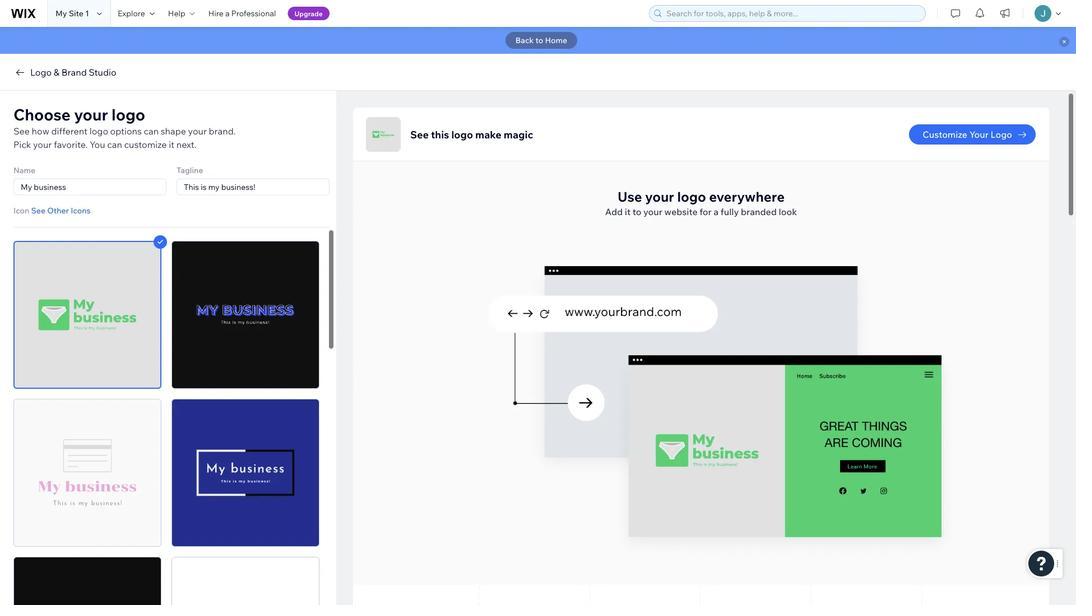 Task type: describe. For each thing, give the bounding box(es) containing it.
Search for tools, apps, help & more... field
[[663, 6, 923, 21]]

help
[[168, 8, 185, 18]]

your up next. at the top of page
[[188, 126, 207, 137]]

my site 1
[[56, 8, 89, 18]]

icon see other icons
[[13, 206, 91, 216]]

customize your logo
[[923, 129, 1013, 140]]

customize your logo button
[[910, 125, 1036, 145]]

favorite.
[[54, 139, 88, 150]]

look
[[779, 206, 798, 218]]

other
[[47, 206, 69, 216]]

it inside "use your logo everywhere add it to your website for a fully branded look"
[[625, 206, 631, 218]]

0 horizontal spatial logo
[[30, 67, 52, 78]]

it inside choose your logo see how different logo options can shape your brand. pick your favorite. you can customize it next.
[[169, 139, 175, 150]]

fully
[[721, 206, 739, 218]]

brand.
[[209, 126, 236, 137]]

this
[[431, 128, 449, 141]]

back
[[516, 35, 534, 45]]

your left website
[[644, 206, 663, 218]]

logo for use
[[678, 188, 707, 205]]

0 horizontal spatial a
[[225, 8, 230, 18]]

your
[[970, 129, 989, 140]]

back to home button
[[506, 32, 578, 49]]

professional
[[231, 8, 276, 18]]

customize
[[923, 129, 968, 140]]

explore
[[118, 8, 145, 18]]

studio
[[89, 67, 116, 78]]

logo & brand studio button
[[13, 66, 116, 79]]

upgrade
[[295, 9, 323, 18]]

hire a professional link
[[202, 0, 283, 27]]

your up website
[[646, 188, 675, 205]]

back to home
[[516, 35, 568, 45]]

see this logo make magic
[[411, 128, 534, 141]]

0 horizontal spatial can
[[107, 139, 122, 150]]

how
[[32, 126, 49, 137]]

back to home alert
[[0, 27, 1077, 54]]

you
[[90, 139, 105, 150]]

&
[[54, 67, 60, 78]]

help button
[[161, 0, 202, 27]]

next.
[[177, 139, 197, 150]]

pick
[[13, 139, 31, 150]]

everywhere
[[710, 188, 785, 205]]

2 horizontal spatial see
[[411, 128, 429, 141]]

a inside "use your logo everywhere add it to your website for a fully branded look"
[[714, 206, 719, 218]]

logo & brand studio
[[30, 67, 116, 78]]



Task type: locate. For each thing, give the bounding box(es) containing it.
your down "how"
[[33, 139, 52, 150]]

see inside choose your logo see how different logo options can shape your brand. pick your favorite. you can customize it next.
[[13, 126, 30, 137]]

for
[[700, 206, 712, 218]]

0 vertical spatial it
[[169, 139, 175, 150]]

1 horizontal spatial see
[[31, 206, 45, 216]]

None field
[[17, 179, 163, 195], [181, 179, 326, 195], [17, 179, 163, 195], [181, 179, 326, 195]]

1 horizontal spatial it
[[625, 206, 631, 218]]

can up customize
[[144, 126, 159, 137]]

choose your logo see how different logo options can shape your brand. pick your favorite. you can customize it next.
[[13, 105, 236, 150]]

can
[[144, 126, 159, 137], [107, 139, 122, 150]]

brand
[[62, 67, 87, 78]]

hire
[[208, 8, 224, 18]]

see
[[13, 126, 30, 137], [411, 128, 429, 141], [31, 206, 45, 216]]

1 vertical spatial logo
[[991, 129, 1013, 140]]

a right hire
[[225, 8, 230, 18]]

make
[[476, 128, 502, 141]]

choose
[[13, 105, 71, 124]]

logo up you
[[90, 126, 108, 137]]

see other icons button
[[31, 206, 91, 216]]

icons
[[71, 206, 91, 216]]

1 horizontal spatial to
[[633, 206, 642, 218]]

hire a professional
[[208, 8, 276, 18]]

name
[[13, 165, 35, 175]]

to down use
[[633, 206, 642, 218]]

0 vertical spatial logo
[[30, 67, 52, 78]]

logo left &
[[30, 67, 52, 78]]

my
[[56, 8, 67, 18]]

it
[[169, 139, 175, 150], [625, 206, 631, 218]]

tagline
[[177, 165, 203, 175]]

0 vertical spatial to
[[536, 35, 544, 45]]

0 vertical spatial a
[[225, 8, 230, 18]]

your up different
[[74, 105, 108, 124]]

website
[[665, 206, 698, 218]]

1 horizontal spatial a
[[714, 206, 719, 218]]

1 vertical spatial a
[[714, 206, 719, 218]]

logo inside "use your logo everywhere add it to your website for a fully branded look"
[[678, 188, 707, 205]]

can right you
[[107, 139, 122, 150]]

options
[[110, 126, 142, 137]]

use
[[618, 188, 643, 205]]

1
[[85, 8, 89, 18]]

branded
[[741, 206, 777, 218]]

different
[[51, 126, 88, 137]]

logo right your
[[991, 129, 1013, 140]]

use your logo everywhere add it to your website for a fully branded look
[[606, 188, 798, 218]]

logo up website
[[678, 188, 707, 205]]

home
[[545, 35, 568, 45]]

a
[[225, 8, 230, 18], [714, 206, 719, 218]]

0 vertical spatial can
[[144, 126, 159, 137]]

see right icon
[[31, 206, 45, 216]]

1 vertical spatial to
[[633, 206, 642, 218]]

icon
[[13, 206, 29, 216]]

it down shape
[[169, 139, 175, 150]]

your
[[74, 105, 108, 124], [188, 126, 207, 137], [33, 139, 52, 150], [646, 188, 675, 205], [644, 206, 663, 218]]

shape
[[161, 126, 186, 137]]

site
[[69, 8, 84, 18]]

a right for
[[714, 206, 719, 218]]

upgrade button
[[288, 7, 330, 20]]

1 horizontal spatial logo
[[991, 129, 1013, 140]]

0 horizontal spatial to
[[536, 35, 544, 45]]

0 horizontal spatial it
[[169, 139, 175, 150]]

to
[[536, 35, 544, 45], [633, 206, 642, 218]]

to right back
[[536, 35, 544, 45]]

see left the this
[[411, 128, 429, 141]]

see up pick
[[13, 126, 30, 137]]

logo for choose
[[112, 105, 145, 124]]

1 vertical spatial it
[[625, 206, 631, 218]]

customize
[[124, 139, 167, 150]]

1 vertical spatial can
[[107, 139, 122, 150]]

to inside button
[[536, 35, 544, 45]]

it right add
[[625, 206, 631, 218]]

logo
[[112, 105, 145, 124], [90, 126, 108, 137], [452, 128, 473, 141], [678, 188, 707, 205]]

1 horizontal spatial can
[[144, 126, 159, 137]]

0 horizontal spatial see
[[13, 126, 30, 137]]

magic
[[504, 128, 534, 141]]

logo for see
[[452, 128, 473, 141]]

logo up options
[[112, 105, 145, 124]]

logo right the this
[[452, 128, 473, 141]]

to inside "use your logo everywhere add it to your website for a fully branded look"
[[633, 206, 642, 218]]

add
[[606, 206, 623, 218]]

logo
[[30, 67, 52, 78], [991, 129, 1013, 140]]



Task type: vqa. For each thing, say whether or not it's contained in the screenshot.
add
yes



